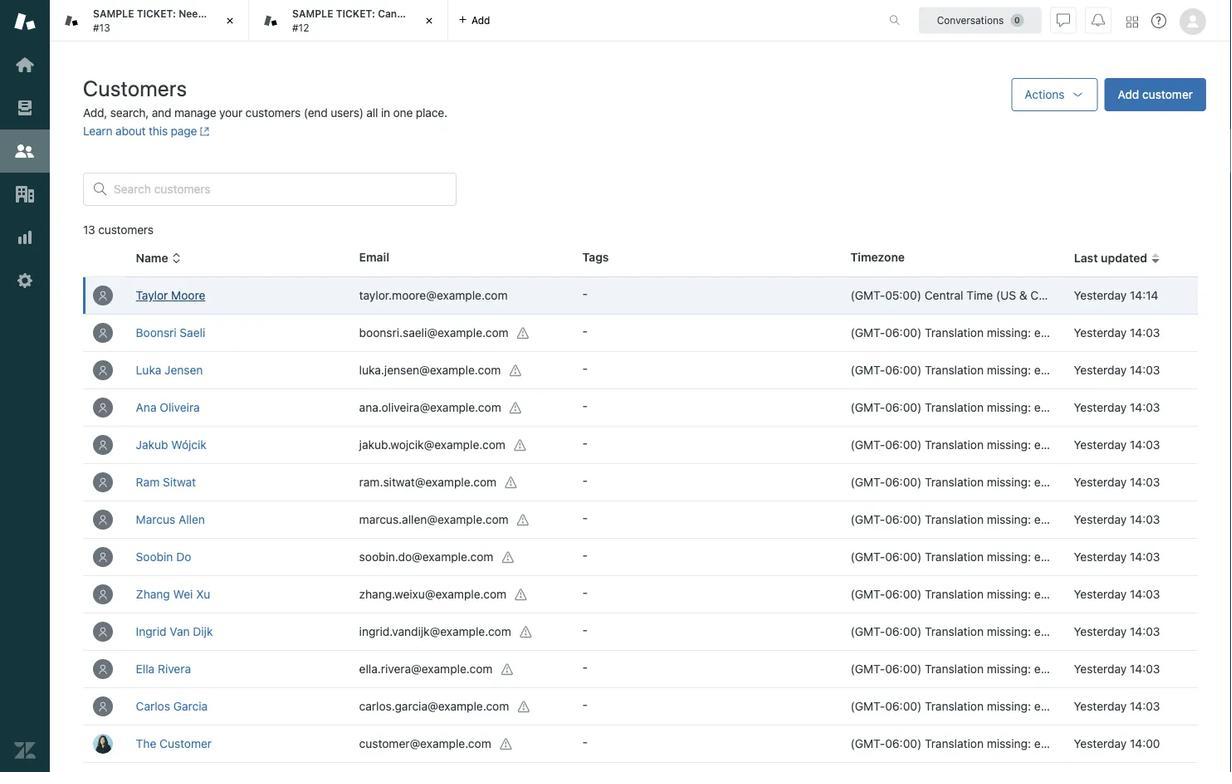 Task type: vqa. For each thing, say whether or not it's contained in the screenshot.
Next
no



Task type: describe. For each thing, give the bounding box(es) containing it.
1.txt.timezone.america_den for boonsri.saeli@example.com
[[1085, 326, 1231, 340]]

yesterday for ana.oliveira@example.com
[[1074, 401, 1127, 414]]

(gmt-06:00) translation missing: en-us-x-1.txt.timezone.america_den for customer@example.com
[[851, 737, 1231, 751]]

marcus.allen@example.com
[[359, 512, 509, 526]]

06:00) for boonsri.saeli@example.com
[[885, 326, 922, 340]]

x- for ella.rivera@example.com
[[1074, 662, 1085, 676]]

ella
[[136, 662, 155, 676]]

name
[[136, 251, 168, 265]]

06:00) for ram.sitwat@example.com
[[885, 475, 922, 489]]

ana oliveira
[[136, 401, 200, 414]]

14:03 for zhang.weixu@example.com
[[1130, 587, 1160, 601]]

(end
[[304, 106, 328, 120]]

conversations button
[[919, 7, 1042, 34]]

(gmt-06:00) translation missing: en-us-x-1.txt.timezone.america_den for ella.rivera@example.com
[[851, 662, 1231, 676]]

yesterday for ella.rivera@example.com
[[1074, 662, 1127, 676]]

(gmt- for soobin.do@example.com
[[851, 550, 885, 564]]

en- for carlos.garcia@example.com
[[1035, 700, 1053, 713]]

1.txt.timezone.america_den for customer@example.com
[[1085, 737, 1231, 751]]

yesterday for soobin.do@example.com
[[1074, 550, 1127, 564]]

unverified email image for ella.rivera@example.com
[[501, 663, 514, 676]]

zendesk support image
[[14, 11, 36, 32]]

&
[[1020, 289, 1028, 302]]

us- for carlos.garcia@example.com
[[1053, 700, 1074, 713]]

yesterday 14:03 for ram.sitwat@example.com
[[1074, 475, 1160, 489]]

ingrid van dijk link
[[136, 625, 213, 639]]

yesterday 14:03 for ella.rivera@example.com
[[1074, 662, 1160, 676]]

ingrid
[[136, 625, 167, 639]]

14:03 for ella.rivera@example.com
[[1130, 662, 1160, 676]]

x- for boonsri.saeli@example.com
[[1074, 326, 1085, 340]]

taylor moore link
[[136, 289, 205, 302]]

luka jensen link
[[136, 363, 203, 377]]

soobin
[[136, 550, 173, 564]]

ella rivera
[[136, 662, 191, 676]]

(gmt- for boonsri.saeli@example.com
[[851, 326, 885, 340]]

users)
[[331, 106, 364, 120]]

allen
[[178, 513, 205, 526]]

(us
[[996, 289, 1016, 302]]

carlos garcia
[[136, 700, 208, 713]]

sample ticket: need less items than ordered #13
[[93, 8, 322, 33]]

one
[[393, 106, 413, 120]]

us- for ingrid.vandijk@example.com
[[1053, 625, 1074, 639]]

yesterday 14:03 for zhang.weixu@example.com
[[1074, 587, 1160, 601]]

missing: for ram.sitwat@example.com
[[987, 475, 1031, 489]]

admin image
[[14, 270, 36, 291]]

(gmt- for customer@example.com
[[851, 737, 885, 751]]

unverified email image for carlos.garcia@example.com
[[518, 701, 531, 714]]

add button
[[448, 0, 500, 41]]

boonsri.saeli@example.com
[[359, 325, 509, 339]]

- for carlos.garcia@example.com
[[583, 698, 588, 712]]

carlos garcia link
[[136, 700, 208, 713]]

- for luka.jensen@example.com
[[583, 362, 588, 375]]

x- for jakub.wojcik@example.com
[[1074, 438, 1085, 452]]

jakub.wojcik@example.com
[[359, 437, 506, 451]]

van
[[170, 625, 190, 639]]

boonsri
[[136, 326, 177, 340]]

jakub wójcik link
[[136, 438, 207, 452]]

1 - from the top
[[583, 287, 588, 301]]

1.txt.timezone.america_den for ella.rivera@example.com
[[1085, 662, 1231, 676]]

organizations image
[[14, 184, 36, 205]]

jakub
[[136, 438, 168, 452]]

learn
[[83, 124, 112, 138]]

1.txt.timezone.america_den for ram.sitwat@example.com
[[1085, 475, 1231, 489]]

yesterday for ram.sitwat@example.com
[[1074, 475, 1127, 489]]

oliveira
[[160, 401, 200, 414]]

en- for ram.sitwat@example.com
[[1035, 475, 1053, 489]]

moore
[[171, 289, 205, 302]]

zendesk products image
[[1127, 16, 1138, 28]]

translation for luka.jensen@example.com
[[925, 363, 984, 377]]

yesterday for zhang.weixu@example.com
[[1074, 587, 1127, 601]]

yesterday 14:03 for ana.oliveira@example.com
[[1074, 401, 1160, 414]]

zhang
[[136, 587, 170, 601]]

tags
[[583, 250, 609, 264]]

13
[[83, 223, 95, 237]]

x- for customer@example.com
[[1074, 737, 1085, 751]]

the customer link
[[136, 737, 212, 751]]

(gmt- for carlos.garcia@example.com
[[851, 700, 885, 713]]

learn about this page
[[83, 124, 197, 138]]

dijk
[[193, 625, 213, 639]]

en- for ella.rivera@example.com
[[1035, 662, 1053, 676]]

missing: for carlos.garcia@example.com
[[987, 700, 1031, 713]]

yesterday for carlos.garcia@example.com
[[1074, 700, 1127, 713]]

ana
[[136, 401, 157, 414]]

(gmt-06:00) translation missing: en-us-x-1.txt.timezone.america_den for carlos.garcia@example.com
[[851, 700, 1231, 713]]

do
[[176, 550, 191, 564]]

translation for soobin.do@example.com
[[925, 550, 984, 564]]

06:00) for marcus.allen@example.com
[[885, 513, 922, 526]]

and
[[152, 106, 171, 120]]

unverified email image for customer@example.com
[[500, 738, 513, 751]]

ana.oliveira@example.com
[[359, 400, 501, 414]]

search,
[[110, 106, 149, 120]]

customer
[[1143, 88, 1193, 101]]

tabs tab list
[[50, 0, 872, 42]]

unverified email image for zhang.weixu@example.com
[[515, 588, 528, 602]]

actions button
[[1012, 78, 1098, 111]]

(gmt- for ella.rivera@example.com
[[851, 662, 885, 676]]

get started image
[[14, 54, 36, 76]]

customers inside customers add, search, and manage your customers (end users) all in one place.
[[246, 106, 301, 120]]

unverified email image for soobin.do@example.com
[[502, 551, 515, 564]]

button displays agent's chat status as invisible. image
[[1057, 14, 1070, 27]]

1.txt.timezone.america_den for marcus.allen@example.com
[[1085, 513, 1231, 526]]

en- for luka.jensen@example.com
[[1035, 363, 1053, 377]]

#13
[[93, 22, 110, 33]]

garcia
[[173, 700, 208, 713]]

en- for ingrid.vandijk@example.com
[[1035, 625, 1053, 639]]

tab containing sample ticket: need less items than ordered
[[50, 0, 322, 42]]

luka.jensen@example.com
[[359, 363, 501, 376]]

(gmt-06:00) translation missing: en-us-x-1.txt.timezone.america_den for soobin.do@example.com
[[851, 550, 1231, 564]]

zhang wei xu
[[136, 587, 210, 601]]

14:03 for boonsri.saeli@example.com
[[1130, 326, 1160, 340]]

add
[[1118, 88, 1140, 101]]

14:03 for ana.oliveira@example.com
[[1130, 401, 1160, 414]]

jakub wójcik
[[136, 438, 207, 452]]

translation for customer@example.com
[[925, 737, 984, 751]]

(gmt-06:00) translation missing: en-us-x-1.txt.timezone.america_den for luka.jensen@example.com
[[851, 363, 1231, 377]]

(gmt-06:00) translation missing: en-us-x-1.txt.timezone.america_den for zhang.weixu@example.com
[[851, 587, 1231, 601]]

unverified email image for luka.jensen@example.com
[[509, 364, 523, 378]]

yesterday for boonsri.saeli@example.com
[[1074, 326, 1127, 340]]

updated
[[1101, 251, 1148, 265]]

items
[[229, 8, 256, 20]]

learn about this page link
[[83, 124, 210, 138]]

en- for boonsri.saeli@example.com
[[1035, 326, 1053, 340]]

- for ella.rivera@example.com
[[583, 661, 588, 674]]

the
[[136, 737, 156, 751]]

#12
[[292, 22, 309, 33]]

time
[[967, 289, 993, 302]]

(gmt- for ingrid.vandijk@example.com
[[851, 625, 885, 639]]

order
[[414, 8, 441, 20]]

us- for ana.oliveira@example.com
[[1053, 401, 1074, 414]]

ingrid.vandijk@example.com
[[359, 624, 511, 638]]

main element
[[0, 0, 50, 772]]

unverified email image for jakub.wojcik@example.com
[[514, 439, 527, 452]]

14:03 for carlos.garcia@example.com
[[1130, 700, 1160, 713]]

views image
[[14, 97, 36, 119]]

1 (gmt- from the top
[[851, 289, 885, 302]]

customer
[[160, 737, 212, 751]]

carlos
[[136, 700, 170, 713]]

ticket: for cancel
[[336, 8, 375, 20]]

14:03 for marcus.allen@example.com
[[1130, 513, 1160, 526]]

translation for carlos.garcia@example.com
[[925, 700, 984, 713]]

missing: for ingrid.vandijk@example.com
[[987, 625, 1031, 639]]

soobin do
[[136, 550, 191, 564]]

get help image
[[1152, 13, 1167, 28]]

06:00) for ana.oliveira@example.com
[[885, 401, 922, 414]]

customers add, search, and manage your customers (end users) all in one place.
[[83, 75, 447, 120]]

taylor
[[136, 289, 168, 302]]

translation for ana.oliveira@example.com
[[925, 401, 984, 414]]

unverified email image for ram.sitwat@example.com
[[505, 476, 518, 490]]

us- for boonsri.saeli@example.com
[[1053, 326, 1074, 340]]

(gmt- for luka.jensen@example.com
[[851, 363, 885, 377]]

boonsri saeli
[[136, 326, 205, 340]]

ram.sitwat@example.com
[[359, 475, 497, 489]]

- for customer@example.com
[[583, 735, 588, 749]]

missing: for ana.oliveira@example.com
[[987, 401, 1031, 414]]

sample ticket: cancel order #12
[[292, 8, 441, 33]]

page
[[171, 124, 197, 138]]

yesterday for customer@example.com
[[1074, 737, 1127, 751]]



Task type: locate. For each thing, give the bounding box(es) containing it.
us- for jakub.wojcik@example.com
[[1053, 438, 1074, 452]]

us- for luka.jensen@example.com
[[1053, 363, 1074, 377]]

add customer
[[1118, 88, 1193, 101]]

ordered
[[283, 8, 322, 20]]

sample up #13
[[93, 8, 134, 20]]

1 tab from the left
[[50, 0, 322, 42]]

yesterday 14:03 for soobin.do@example.com
[[1074, 550, 1160, 564]]

1 horizontal spatial close image
[[421, 12, 438, 29]]

1 x- from the top
[[1074, 326, 1085, 340]]

06:00) for jakub.wojcik@example.com
[[885, 438, 922, 452]]

marcus allen
[[136, 513, 205, 526]]

yesterday 14:03 for marcus.allen@example.com
[[1074, 513, 1160, 526]]

marcus
[[136, 513, 175, 526]]

13 - from the top
[[583, 735, 588, 749]]

5 1.txt.timezone.america_den from the top
[[1085, 475, 1231, 489]]

translation for zhang.weixu@example.com
[[925, 587, 984, 601]]

3 en- from the top
[[1035, 401, 1053, 414]]

6 14:03 from the top
[[1130, 513, 1160, 526]]

10 - from the top
[[583, 623, 588, 637]]

1.txt.timezone.america_den for zhang.weixu@example.com
[[1085, 587, 1231, 601]]

canada)
[[1031, 289, 1076, 302]]

- for boonsri.saeli@example.com
[[583, 324, 588, 338]]

unverified email image for marcus.allen@example.com
[[517, 514, 530, 527]]

8 - from the top
[[583, 548, 588, 562]]

2 ticket: from the left
[[336, 8, 375, 20]]

cancel
[[378, 8, 411, 20]]

translation for jakub.wojcik@example.com
[[925, 438, 984, 452]]

1.txt.timezone.america_den for ana.oliveira@example.com
[[1085, 401, 1231, 414]]

0 vertical spatial customers
[[246, 106, 301, 120]]

manage
[[174, 106, 216, 120]]

3 (gmt-06:00) translation missing: en-us-x-1.txt.timezone.america_den from the top
[[851, 401, 1231, 414]]

10 missing: from the top
[[987, 662, 1031, 676]]

1 missing: from the top
[[987, 326, 1031, 340]]

yesterday for jakub.wojcik@example.com
[[1074, 438, 1127, 452]]

saeli
[[180, 326, 205, 340]]

less
[[207, 8, 227, 20]]

en- for jakub.wojcik@example.com
[[1035, 438, 1053, 452]]

wójcik
[[171, 438, 207, 452]]

soobin do link
[[136, 550, 191, 564]]

unverified email image for ingrid.vandijk@example.com
[[520, 626, 533, 639]]

6 yesterday from the top
[[1074, 475, 1127, 489]]

missing:
[[987, 326, 1031, 340], [987, 363, 1031, 377], [987, 401, 1031, 414], [987, 438, 1031, 452], [987, 475, 1031, 489], [987, 513, 1031, 526], [987, 550, 1031, 564], [987, 587, 1031, 601], [987, 625, 1031, 639], [987, 662, 1031, 676], [987, 700, 1031, 713], [987, 737, 1031, 751]]

marcus allen link
[[136, 513, 205, 526]]

5 en- from the top
[[1035, 475, 1053, 489]]

sample
[[93, 8, 134, 20], [292, 8, 333, 20]]

name button
[[136, 251, 182, 266]]

en- for zhang.weixu@example.com
[[1035, 587, 1053, 601]]

06:00) for ingrid.vandijk@example.com
[[885, 625, 922, 639]]

customers image
[[14, 140, 36, 162]]

(gmt-06:00) translation missing: en-us-x-1.txt.timezone.america_den for boonsri.saeli@example.com
[[851, 326, 1231, 340]]

5 yesterday 14:03 from the top
[[1074, 475, 1160, 489]]

06:00) for customer@example.com
[[885, 737, 922, 751]]

2 (gmt- from the top
[[851, 326, 885, 340]]

3 14:03 from the top
[[1130, 401, 1160, 414]]

yesterday 14:03 for luka.jensen@example.com
[[1074, 363, 1160, 377]]

(gmt-06:00) translation missing: en-us-x-1.txt.timezone.america_den for jakub.wojcik@example.com
[[851, 438, 1231, 452]]

0 horizontal spatial close image
[[222, 12, 238, 29]]

3 translation from the top
[[925, 401, 984, 414]]

8 06:00) from the top
[[885, 587, 922, 601]]

3 missing: from the top
[[987, 401, 1031, 414]]

4 en- from the top
[[1035, 438, 1053, 452]]

x- for marcus.allen@example.com
[[1074, 513, 1085, 526]]

sample inside sample ticket: cancel order #12
[[292, 8, 333, 20]]

-
[[583, 287, 588, 301], [583, 324, 588, 338], [583, 362, 588, 375], [583, 399, 588, 413], [583, 436, 588, 450], [583, 474, 588, 487], [583, 511, 588, 525], [583, 548, 588, 562], [583, 586, 588, 600], [583, 623, 588, 637], [583, 661, 588, 674], [583, 698, 588, 712], [583, 735, 588, 749]]

translation for boonsri.saeli@example.com
[[925, 326, 984, 340]]

2 missing: from the top
[[987, 363, 1031, 377]]

1 us- from the top
[[1053, 326, 1074, 340]]

11 1.txt.timezone.america_den from the top
[[1085, 700, 1231, 713]]

06:00)
[[885, 326, 922, 340], [885, 363, 922, 377], [885, 401, 922, 414], [885, 438, 922, 452], [885, 475, 922, 489], [885, 513, 922, 526], [885, 550, 922, 564], [885, 587, 922, 601], [885, 625, 922, 639], [885, 662, 922, 676], [885, 700, 922, 713], [885, 737, 922, 751]]

translation for ingrid.vandijk@example.com
[[925, 625, 984, 639]]

actions
[[1025, 88, 1065, 101]]

9 - from the top
[[583, 586, 588, 600]]

add,
[[83, 106, 107, 120]]

luka
[[136, 363, 161, 377]]

06:00) for zhang.weixu@example.com
[[885, 587, 922, 601]]

taylor.moore@example.com
[[359, 289, 508, 302]]

3 1.txt.timezone.america_den from the top
[[1085, 401, 1231, 414]]

13 customers
[[83, 223, 153, 237]]

13 yesterday from the top
[[1074, 737, 1127, 751]]

ticket: inside sample ticket: need less items than ordered #13
[[137, 8, 176, 20]]

6 (gmt- from the top
[[851, 475, 885, 489]]

- for soobin.do@example.com
[[583, 548, 588, 562]]

05:00)
[[885, 289, 922, 302]]

missing: for soobin.do@example.com
[[987, 550, 1031, 564]]

us-
[[1053, 326, 1074, 340], [1053, 363, 1074, 377], [1053, 401, 1074, 414], [1053, 438, 1074, 452], [1053, 475, 1074, 489], [1053, 513, 1074, 526], [1053, 550, 1074, 564], [1053, 587, 1074, 601], [1053, 625, 1074, 639], [1053, 662, 1074, 676], [1053, 700, 1074, 713], [1053, 737, 1074, 751]]

3 yesterday 14:03 from the top
[[1074, 401, 1160, 414]]

ticket: left cancel
[[336, 8, 375, 20]]

2 close image from the left
[[421, 12, 438, 29]]

11 en- from the top
[[1035, 700, 1053, 713]]

last
[[1074, 251, 1098, 265]]

7 (gmt- from the top
[[851, 513, 885, 526]]

close image
[[222, 12, 238, 29], [421, 12, 438, 29]]

11 14:03 from the top
[[1130, 700, 1160, 713]]

jensen
[[164, 363, 203, 377]]

yesterday 14:03 for boonsri.saeli@example.com
[[1074, 326, 1160, 340]]

ticket: inside sample ticket: cancel order #12
[[336, 8, 375, 20]]

ella rivera link
[[136, 662, 191, 676]]

ticket:
[[137, 8, 176, 20], [336, 8, 375, 20]]

than
[[259, 8, 281, 20]]

2 14:03 from the top
[[1130, 363, 1160, 377]]

5 06:00) from the top
[[885, 475, 922, 489]]

customer@example.com
[[359, 736, 491, 750]]

in
[[381, 106, 390, 120]]

yesterday for luka.jensen@example.com
[[1074, 363, 1127, 377]]

1 close image from the left
[[222, 12, 238, 29]]

9 14:03 from the top
[[1130, 625, 1160, 639]]

notifications image
[[1092, 14, 1105, 27]]

us- for marcus.allen@example.com
[[1053, 513, 1074, 526]]

0 horizontal spatial ticket:
[[137, 8, 176, 20]]

4 (gmt- from the top
[[851, 401, 885, 414]]

7 14:03 from the top
[[1130, 550, 1160, 564]]

boonsri saeli link
[[136, 326, 205, 340]]

2 tab from the left
[[249, 0, 448, 42]]

9 1.txt.timezone.america_den from the top
[[1085, 625, 1231, 639]]

missing: for boonsri.saeli@example.com
[[987, 326, 1031, 340]]

0 horizontal spatial customers
[[98, 223, 153, 237]]

10 x- from the top
[[1074, 662, 1085, 676]]

- for jakub.wojcik@example.com
[[583, 436, 588, 450]]

6 en- from the top
[[1035, 513, 1053, 526]]

7 - from the top
[[583, 511, 588, 525]]

(gmt- for ana.oliveira@example.com
[[851, 401, 885, 414]]

x- for carlos.garcia@example.com
[[1074, 700, 1085, 713]]

12 (gmt- from the top
[[851, 700, 885, 713]]

11 yesterday from the top
[[1074, 662, 1127, 676]]

ella.rivera@example.com
[[359, 662, 493, 675]]

(gmt- for zhang.weixu@example.com
[[851, 587, 885, 601]]

14:03 for ingrid.vandijk@example.com
[[1130, 625, 1160, 639]]

5 missing: from the top
[[987, 475, 1031, 489]]

all
[[367, 106, 378, 120]]

yesterday
[[1074, 289, 1127, 302], [1074, 326, 1127, 340], [1074, 363, 1127, 377], [1074, 401, 1127, 414], [1074, 438, 1127, 452], [1074, 475, 1127, 489], [1074, 513, 1127, 526], [1074, 550, 1127, 564], [1074, 587, 1127, 601], [1074, 625, 1127, 639], [1074, 662, 1127, 676], [1074, 700, 1127, 713], [1074, 737, 1127, 751]]

12 en- from the top
[[1035, 737, 1053, 751]]

ram sitwat
[[136, 475, 196, 489]]

2 yesterday 14:03 from the top
[[1074, 363, 1160, 377]]

unverified email image for ana.oliveira@example.com
[[510, 402, 523, 415]]

tab containing sample ticket: cancel order
[[249, 0, 448, 42]]

5 translation from the top
[[925, 475, 984, 489]]

6 missing: from the top
[[987, 513, 1031, 526]]

4 1.txt.timezone.america_den from the top
[[1085, 438, 1231, 452]]

5 - from the top
[[583, 436, 588, 450]]

06:00) for carlos.garcia@example.com
[[885, 700, 922, 713]]

1 vertical spatial customers
[[98, 223, 153, 237]]

customers right 13
[[98, 223, 153, 237]]

yesterday 14:03 for ingrid.vandijk@example.com
[[1074, 625, 1160, 639]]

9 yesterday 14:03 from the top
[[1074, 625, 1160, 639]]

en- for soobin.do@example.com
[[1035, 550, 1053, 564]]

(gmt-05:00) central time (us & canada) yesterday 14:14
[[851, 289, 1159, 302]]

12 translation from the top
[[925, 737, 984, 751]]

zendesk image
[[14, 740, 36, 761]]

1 (gmt-06:00) translation missing: en-us-x-1.txt.timezone.america_den from the top
[[851, 326, 1231, 340]]

10 translation from the top
[[925, 662, 984, 676]]

7 en- from the top
[[1035, 550, 1053, 564]]

place.
[[416, 106, 447, 120]]

email
[[359, 250, 389, 264]]

yesterday for marcus.allen@example.com
[[1074, 513, 1127, 526]]

missing: for luka.jensen@example.com
[[987, 363, 1031, 377]]

the customer
[[136, 737, 212, 751]]

(gmt-
[[851, 289, 885, 302], [851, 326, 885, 340], [851, 363, 885, 377], [851, 401, 885, 414], [851, 438, 885, 452], [851, 475, 885, 489], [851, 513, 885, 526], [851, 550, 885, 564], [851, 587, 885, 601], [851, 625, 885, 639], [851, 662, 885, 676], [851, 700, 885, 713], [851, 737, 885, 751]]

(gmt- for marcus.allen@example.com
[[851, 513, 885, 526]]

1 horizontal spatial sample
[[292, 8, 333, 20]]

4 x- from the top
[[1074, 438, 1085, 452]]

(gmt- for jakub.wojcik@example.com
[[851, 438, 885, 452]]

10 us- from the top
[[1053, 662, 1074, 676]]

0 horizontal spatial sample
[[93, 8, 134, 20]]

your
[[219, 106, 243, 120]]

2 06:00) from the top
[[885, 363, 922, 377]]

xu
[[196, 587, 210, 601]]

7 yesterday from the top
[[1074, 513, 1127, 526]]

ticket: left need
[[137, 8, 176, 20]]

1.txt.timezone.america_den
[[1085, 326, 1231, 340], [1085, 363, 1231, 377], [1085, 401, 1231, 414], [1085, 438, 1231, 452], [1085, 475, 1231, 489], [1085, 513, 1231, 526], [1085, 550, 1231, 564], [1085, 587, 1231, 601], [1085, 625, 1231, 639], [1085, 662, 1231, 676], [1085, 700, 1231, 713], [1085, 737, 1231, 751]]

yesterday for ingrid.vandijk@example.com
[[1074, 625, 1127, 639]]

conversations
[[937, 15, 1004, 26]]

carlos.garcia@example.com
[[359, 699, 509, 713]]

2 translation from the top
[[925, 363, 984, 377]]

missing: for marcus.allen@example.com
[[987, 513, 1031, 526]]

taylor moore
[[136, 289, 205, 302]]

7 us- from the top
[[1053, 550, 1074, 564]]

9 missing: from the top
[[987, 625, 1031, 639]]

7 06:00) from the top
[[885, 550, 922, 564]]

missing: for zhang.weixu@example.com
[[987, 587, 1031, 601]]

x- for ingrid.vandijk@example.com
[[1074, 625, 1085, 639]]

8 en- from the top
[[1035, 587, 1053, 601]]

8 14:03 from the top
[[1130, 587, 1160, 601]]

11 missing: from the top
[[987, 700, 1031, 713]]

1 horizontal spatial ticket:
[[336, 8, 375, 20]]

unverified email image
[[517, 327, 530, 340], [510, 402, 523, 415], [515, 588, 528, 602], [520, 626, 533, 639], [501, 663, 514, 676], [500, 738, 513, 751]]

1.txt.timezone.america_den for carlos.garcia@example.com
[[1085, 700, 1231, 713]]

close image right cancel
[[421, 12, 438, 29]]

translation for ram.sitwat@example.com
[[925, 475, 984, 489]]

3 us- from the top
[[1053, 401, 1074, 414]]

7 translation from the top
[[925, 550, 984, 564]]

4 14:03 from the top
[[1130, 438, 1160, 452]]

close image right need
[[222, 12, 238, 29]]

en- for customer@example.com
[[1035, 737, 1053, 751]]

11 us- from the top
[[1053, 700, 1074, 713]]

10 (gmt- from the top
[[851, 625, 885, 639]]

zhang wei xu link
[[136, 587, 210, 601]]

ana oliveira link
[[136, 401, 200, 414]]

6 x- from the top
[[1074, 513, 1085, 526]]

2 en- from the top
[[1035, 363, 1053, 377]]

close image for order
[[421, 12, 438, 29]]

customers
[[83, 75, 187, 100]]

last updated
[[1074, 251, 1148, 265]]

us- for soobin.do@example.com
[[1053, 550, 1074, 564]]

missing: for customer@example.com
[[987, 737, 1031, 751]]

wei
[[173, 587, 193, 601]]

us- for customer@example.com
[[1053, 737, 1074, 751]]

1 ticket: from the left
[[137, 8, 176, 20]]

sample for #13
[[93, 8, 134, 20]]

add
[[472, 15, 490, 26]]

soobin.do@example.com
[[359, 550, 494, 563]]

10 yesterday 14:03 from the top
[[1074, 662, 1160, 676]]

3 x- from the top
[[1074, 401, 1085, 414]]

en- for marcus.allen@example.com
[[1035, 513, 1053, 526]]

ingrid van dijk
[[136, 625, 213, 639]]

about
[[116, 124, 146, 138]]

(opens in a new tab) image
[[197, 126, 210, 136]]

timezone
[[851, 250, 905, 264]]

unverified email image
[[509, 364, 523, 378], [514, 439, 527, 452], [505, 476, 518, 490], [517, 514, 530, 527], [502, 551, 515, 564], [518, 701, 531, 714]]

need
[[179, 8, 204, 20]]

1 14:03 from the top
[[1130, 326, 1160, 340]]

1 yesterday 14:03 from the top
[[1074, 326, 1160, 340]]

- for ingrid.vandijk@example.com
[[583, 623, 588, 637]]

4 yesterday 14:03 from the top
[[1074, 438, 1160, 452]]

last updated button
[[1074, 251, 1161, 266]]

x- for ram.sitwat@example.com
[[1074, 475, 1085, 489]]

6 us- from the top
[[1053, 513, 1074, 526]]

reporting image
[[14, 227, 36, 248]]

8 translation from the top
[[925, 587, 984, 601]]

en-
[[1035, 326, 1053, 340], [1035, 363, 1053, 377], [1035, 401, 1053, 414], [1035, 438, 1053, 452], [1035, 475, 1053, 489], [1035, 513, 1053, 526], [1035, 550, 1053, 564], [1035, 587, 1053, 601], [1035, 625, 1053, 639], [1035, 662, 1053, 676], [1035, 700, 1053, 713], [1035, 737, 1053, 751]]

zhang.weixu@example.com
[[359, 587, 507, 601]]

12 - from the top
[[583, 698, 588, 712]]

2 x- from the top
[[1074, 363, 1085, 377]]

translation
[[925, 326, 984, 340], [925, 363, 984, 377], [925, 401, 984, 414], [925, 438, 984, 452], [925, 475, 984, 489], [925, 513, 984, 526], [925, 550, 984, 564], [925, 587, 984, 601], [925, 625, 984, 639], [925, 662, 984, 676], [925, 700, 984, 713], [925, 737, 984, 751]]

missing: for jakub.wojcik@example.com
[[987, 438, 1031, 452]]

9 06:00) from the top
[[885, 625, 922, 639]]

missing: for ella.rivera@example.com
[[987, 662, 1031, 676]]

1.txt.timezone.america_den for soobin.do@example.com
[[1085, 550, 1231, 564]]

tab
[[50, 0, 322, 42], [249, 0, 448, 42]]

14:03 for jakub.wojcik@example.com
[[1130, 438, 1160, 452]]

sample inside sample ticket: need less items than ordered #13
[[93, 8, 134, 20]]

yesterday 14:03
[[1074, 326, 1160, 340], [1074, 363, 1160, 377], [1074, 401, 1160, 414], [1074, 438, 1160, 452], [1074, 475, 1160, 489], [1074, 513, 1160, 526], [1074, 550, 1160, 564], [1074, 587, 1160, 601], [1074, 625, 1160, 639], [1074, 662, 1160, 676], [1074, 700, 1160, 713]]

06:00) for luka.jensen@example.com
[[885, 363, 922, 377]]

4 06:00) from the top
[[885, 438, 922, 452]]

Search customers field
[[114, 182, 446, 197]]

1 yesterday from the top
[[1074, 289, 1127, 302]]

14:03 for ram.sitwat@example.com
[[1130, 475, 1160, 489]]

12 x- from the top
[[1074, 737, 1085, 751]]

2 yesterday from the top
[[1074, 326, 1127, 340]]

x- for soobin.do@example.com
[[1074, 550, 1085, 564]]

customers right your
[[246, 106, 301, 120]]

- for ram.sitwat@example.com
[[583, 474, 588, 487]]

6 1.txt.timezone.america_den from the top
[[1085, 513, 1231, 526]]

rivera
[[158, 662, 191, 676]]

6 translation from the top
[[925, 513, 984, 526]]

10 06:00) from the top
[[885, 662, 922, 676]]

sample up #12
[[292, 8, 333, 20]]

x- for ana.oliveira@example.com
[[1074, 401, 1085, 414]]

2 sample from the left
[[292, 8, 333, 20]]

5 (gmt-06:00) translation missing: en-us-x-1.txt.timezone.america_den from the top
[[851, 475, 1231, 489]]

(gmt-06:00) translation missing: en-us-x-1.txt.timezone.america_den
[[851, 326, 1231, 340], [851, 363, 1231, 377], [851, 401, 1231, 414], [851, 438, 1231, 452], [851, 475, 1231, 489], [851, 513, 1231, 526], [851, 550, 1231, 564], [851, 587, 1231, 601], [851, 625, 1231, 639], [851, 662, 1231, 676], [851, 700, 1231, 713], [851, 737, 1231, 751]]

1 horizontal spatial customers
[[246, 106, 301, 120]]

ticket: for need
[[137, 8, 176, 20]]

yesterday 14:00
[[1074, 737, 1160, 751]]

ram sitwat link
[[136, 475, 196, 489]]

12 06:00) from the top
[[885, 737, 922, 751]]

10 (gmt-06:00) translation missing: en-us-x-1.txt.timezone.america_den from the top
[[851, 662, 1231, 676]]

this
[[149, 124, 168, 138]]

4 yesterday from the top
[[1074, 401, 1127, 414]]



